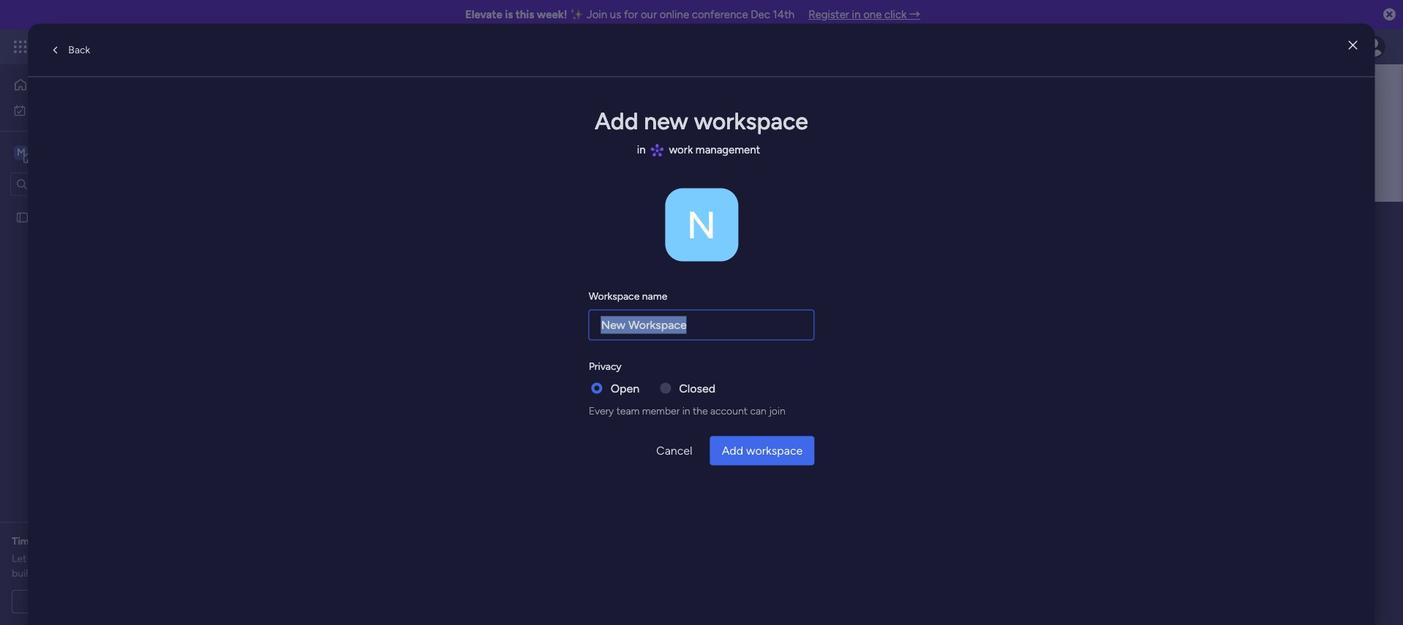 Task type: locate. For each thing, give the bounding box(es) containing it.
0 vertical spatial workspace
[[694, 107, 808, 135]]

1 horizontal spatial add
[[722, 443, 743, 457]]

our up 'so' at the bottom left
[[29, 553, 44, 566]]

free
[[65, 568, 85, 580]]

our inside time for an expert review let our experts review what you've built so far. free of charge
[[29, 553, 44, 566]]

of
[[87, 568, 97, 580]]

add down account
[[722, 443, 743, 457]]

heading containing in
[[589, 138, 815, 162]]

option
[[0, 204, 187, 207]]

privacy heading
[[589, 358, 622, 374]]

so
[[34, 568, 45, 580]]

list box
[[0, 202, 187, 427]]

our
[[641, 8, 657, 21], [29, 553, 44, 566]]

add left new
[[595, 107, 638, 135]]

1 vertical spatial in
[[637, 143, 646, 156]]

0 horizontal spatial in
[[637, 143, 646, 156]]

every
[[589, 405, 614, 417]]

name
[[642, 290, 667, 302]]

workspace
[[694, 107, 808, 135], [62, 145, 120, 159], [746, 443, 803, 457]]

work
[[669, 143, 693, 156]]

m
[[17, 146, 26, 158]]

heading
[[589, 138, 815, 162]]

for left an
[[37, 536, 51, 548]]

workspace down join
[[746, 443, 803, 457]]

my work image
[[13, 104, 26, 117]]

0 horizontal spatial add
[[595, 107, 638, 135]]

closed
[[679, 381, 716, 395]]

our left the online
[[641, 8, 657, 21]]

1 image
[[1190, 30, 1203, 46]]

add inside button
[[722, 443, 743, 457]]

in inside heading
[[637, 143, 646, 156]]

14th
[[773, 8, 795, 21]]

management
[[696, 143, 760, 156]]

workspace image
[[665, 188, 738, 261]]

workspace inside add new workspace heading
[[694, 107, 808, 135]]

1 horizontal spatial our
[[641, 8, 657, 21]]

is
[[505, 8, 513, 21]]

open button
[[611, 380, 640, 397]]

in down new
[[637, 143, 646, 156]]

in
[[852, 8, 861, 21], [637, 143, 646, 156], [682, 405, 690, 417]]

register
[[809, 8, 849, 21]]

workspace up management
[[694, 107, 808, 135]]

0 vertical spatial add
[[595, 107, 638, 135]]

n button
[[665, 188, 738, 261]]

main workspace
[[34, 145, 120, 159]]

1 horizontal spatial in
[[682, 405, 690, 417]]

home image
[[13, 78, 28, 92]]

register in one click →
[[809, 8, 920, 21]]

for
[[624, 8, 638, 21], [37, 536, 51, 548]]

monday
[[65, 38, 115, 55]]

in left the the
[[682, 405, 690, 417]]

workspace inside workspace selection element
[[62, 145, 120, 159]]

select product image
[[13, 40, 28, 54]]

0 horizontal spatial our
[[29, 553, 44, 566]]

review up 'of'
[[83, 553, 113, 566]]

1 vertical spatial for
[[37, 536, 51, 548]]

1 horizontal spatial for
[[624, 8, 638, 21]]

for right the us
[[624, 8, 638, 21]]

workspace
[[589, 290, 640, 302]]

join
[[769, 405, 786, 417]]

None field
[[361, 209, 1344, 239]]

conference
[[692, 8, 748, 21]]

can
[[750, 405, 767, 417]]

0 vertical spatial in
[[852, 8, 861, 21]]

review
[[101, 536, 132, 548], [83, 553, 113, 566]]

add workspace button
[[710, 436, 815, 465]]

add
[[595, 107, 638, 135], [722, 443, 743, 457]]

an
[[54, 536, 65, 548]]

in left one
[[852, 8, 861, 21]]

privacy
[[589, 360, 622, 372]]

workspace right main at top
[[62, 145, 120, 159]]

1 vertical spatial our
[[29, 553, 44, 566]]

1 vertical spatial add
[[722, 443, 743, 457]]

workspace inside add workspace button
[[746, 443, 803, 457]]

workspace selection element
[[14, 144, 122, 163]]

you've
[[141, 553, 171, 566]]

1 vertical spatial workspace
[[62, 145, 120, 159]]

add inside heading
[[595, 107, 638, 135]]

2 vertical spatial workspace
[[746, 443, 803, 457]]

2 vertical spatial in
[[682, 405, 690, 417]]

add for add new workspace
[[595, 107, 638, 135]]

add new workspace heading
[[589, 103, 815, 138]]

Workspace name field
[[589, 309, 815, 340]]

add workspace
[[722, 443, 803, 457]]

back
[[68, 43, 90, 56]]

0 vertical spatial review
[[101, 536, 132, 548]]

0 vertical spatial our
[[641, 8, 657, 21]]

review up what at bottom
[[101, 536, 132, 548]]

this
[[516, 8, 534, 21]]

workspace for main workspace
[[62, 145, 120, 159]]

register in one click → link
[[809, 8, 920, 21]]

work management
[[669, 143, 760, 156]]

0 horizontal spatial for
[[37, 536, 51, 548]]



Task type: describe. For each thing, give the bounding box(es) containing it.
✨
[[570, 8, 584, 21]]

team
[[616, 405, 640, 417]]

public board image
[[15, 210, 29, 224]]

experts
[[47, 553, 81, 566]]

add new workspace
[[595, 107, 808, 135]]

→
[[909, 8, 920, 21]]

far.
[[48, 568, 62, 580]]

workspace name heading
[[589, 288, 667, 304]]

workspace for add workspace
[[746, 443, 803, 457]]

online
[[660, 8, 689, 21]]

cancel button
[[645, 436, 704, 465]]

the
[[693, 405, 708, 417]]

expert
[[67, 536, 98, 548]]

workspace image
[[14, 144, 29, 161]]

back button
[[40, 38, 98, 61]]

brad klo image
[[1362, 35, 1386, 59]]

monday button
[[38, 28, 233, 66]]

one
[[863, 8, 882, 21]]

workspace name
[[589, 290, 667, 302]]

1 vertical spatial review
[[83, 553, 113, 566]]

elevate is this week! ✨ join us for our online conference dec 14th
[[465, 8, 795, 21]]

what
[[116, 553, 139, 566]]

for inside time for an expert review let our experts review what you've built so far. free of charge
[[37, 536, 51, 548]]

open
[[611, 381, 640, 395]]

every team member in the account can join
[[589, 405, 786, 417]]

in inside privacy element
[[682, 405, 690, 417]]

time
[[12, 536, 35, 548]]

close image
[[1349, 40, 1358, 50]]

privacy element
[[589, 380, 815, 418]]

join
[[587, 8, 607, 21]]

add for add workspace
[[722, 443, 743, 457]]

account
[[710, 405, 748, 417]]

built
[[12, 568, 32, 580]]

new
[[644, 107, 688, 135]]

main
[[34, 145, 59, 159]]

elevate
[[465, 8, 502, 21]]

dec
[[751, 8, 770, 21]]

click
[[885, 8, 907, 21]]

0 vertical spatial for
[[624, 8, 638, 21]]

closed button
[[679, 380, 716, 397]]

week!
[[537, 8, 567, 21]]

time for an expert review let our experts review what you've built so far. free of charge
[[12, 536, 171, 580]]

charge
[[100, 568, 131, 580]]

2 horizontal spatial in
[[852, 8, 861, 21]]

let
[[12, 553, 26, 566]]

member
[[642, 405, 680, 417]]

n
[[687, 202, 716, 247]]

cancel
[[656, 443, 693, 457]]

us
[[610, 8, 621, 21]]



Task type: vqa. For each thing, say whether or not it's contained in the screenshot.
far.
yes



